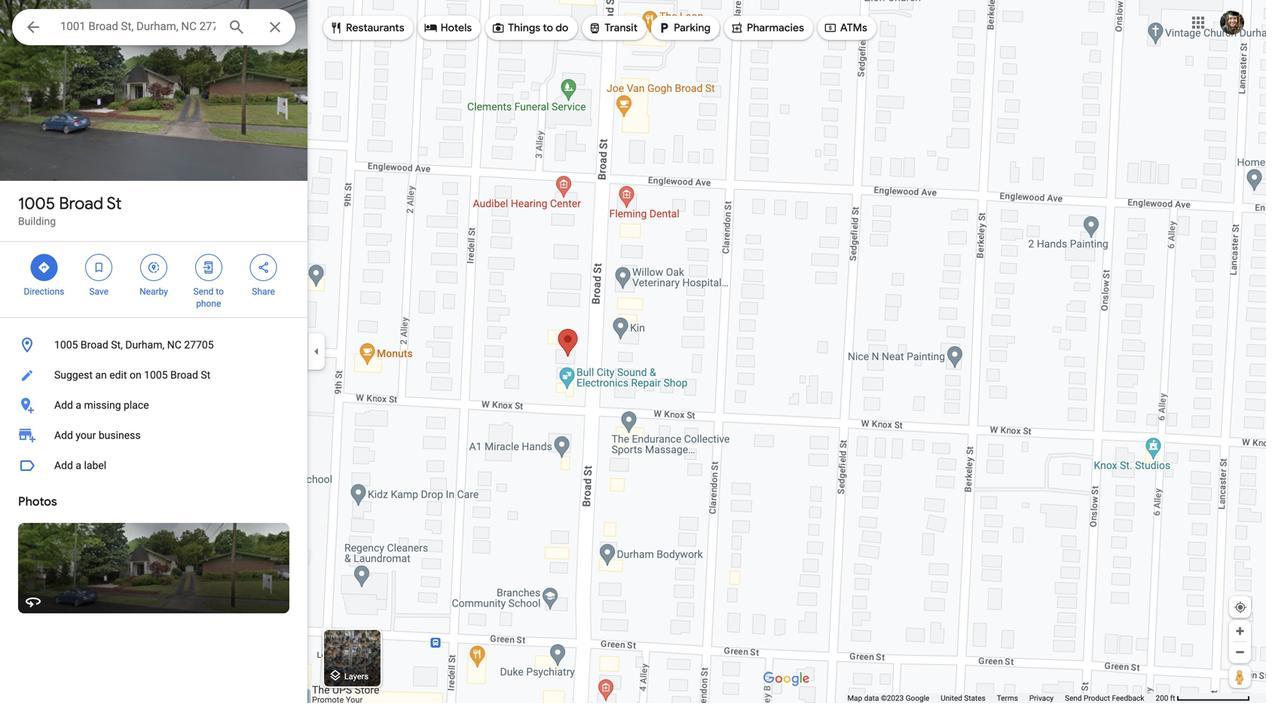 Task type: describe. For each thing, give the bounding box(es) containing it.
add a label
[[54, 460, 106, 472]]

an
[[95, 369, 107, 382]]

add for add your business
[[54, 429, 73, 442]]

terms button
[[997, 694, 1019, 703]]

do
[[556, 21, 569, 35]]

add for add a label
[[54, 460, 73, 472]]

save
[[89, 287, 109, 297]]

ft
[[1171, 694, 1176, 703]]

photos
[[18, 494, 57, 510]]

google account: giulia masi  
(giulia.masi@adept.ai) image
[[1221, 11, 1245, 35]]

zoom out image
[[1235, 647, 1246, 658]]

label
[[84, 460, 106, 472]]

map data ©2023 google
[[848, 694, 930, 703]]

200 ft button
[[1156, 694, 1251, 703]]


[[824, 20, 838, 36]]

200
[[1156, 694, 1169, 703]]

on
[[130, 369, 142, 382]]

terms
[[997, 694, 1019, 703]]

google maps element
[[0, 0, 1267, 703]]

 transit
[[588, 20, 638, 36]]

missing
[[84, 399, 121, 412]]

a for label
[[76, 460, 81, 472]]


[[202, 259, 215, 276]]

layers
[[344, 672, 369, 681]]


[[24, 16, 42, 38]]

200 ft
[[1156, 694, 1176, 703]]

states
[[965, 694, 986, 703]]


[[257, 259, 270, 276]]

1005 broad st, durham, nc 27705 button
[[0, 330, 308, 360]]

collapse side panel image
[[308, 343, 325, 360]]

add your business link
[[0, 421, 308, 451]]

add for add a missing place
[[54, 399, 73, 412]]

send for send product feedback
[[1066, 694, 1082, 703]]

 button
[[12, 9, 54, 48]]

1005 for st,
[[54, 339, 78, 351]]

to inside send to phone
[[216, 287, 224, 297]]

phone
[[196, 299, 221, 309]]

1005 inside button
[[144, 369, 168, 382]]

1001 Broad St, Durham, NC 27705 field
[[12, 9, 296, 45]]

send for send to phone
[[193, 287, 214, 297]]

your
[[76, 429, 96, 442]]

add a missing place button
[[0, 391, 308, 421]]

united states
[[941, 694, 986, 703]]

atms
[[841, 21, 868, 35]]

©2023
[[881, 694, 904, 703]]

google
[[906, 694, 930, 703]]

data
[[865, 694, 880, 703]]

nearby
[[140, 287, 168, 297]]

directions
[[24, 287, 64, 297]]

suggest
[[54, 369, 93, 382]]

nc
[[167, 339, 182, 351]]

pharmacies
[[747, 21, 804, 35]]

transit
[[605, 21, 638, 35]]

united states button
[[941, 694, 986, 703]]

feedback
[[1112, 694, 1145, 703]]

add your business
[[54, 429, 141, 442]]

suggest an edit on 1005 broad st
[[54, 369, 211, 382]]

to inside  things to do
[[543, 21, 553, 35]]


[[147, 259, 161, 276]]

footer inside "google maps" element
[[848, 694, 1156, 703]]

restaurants
[[346, 21, 405, 35]]

 parking
[[658, 20, 711, 36]]

st inside 1005 broad st building
[[107, 193, 122, 214]]

 pharmacies
[[731, 20, 804, 36]]

1005 broad st building
[[18, 193, 122, 228]]

share
[[252, 287, 275, 297]]



Task type: vqa. For each thing, say whether or not it's contained in the screenshot.


Task type: locate. For each thing, give the bounding box(es) containing it.
1 vertical spatial st
[[201, 369, 211, 382]]

0 horizontal spatial st
[[107, 193, 122, 214]]

send product feedback button
[[1066, 694, 1145, 703]]

1 vertical spatial 1005
[[54, 339, 78, 351]]

0 vertical spatial a
[[76, 399, 81, 412]]

footer containing map data ©2023 google
[[848, 694, 1156, 703]]

st,
[[111, 339, 123, 351]]

suggest an edit on 1005 broad st button
[[0, 360, 308, 391]]

1005 up suggest
[[54, 339, 78, 351]]

a inside add a missing place button
[[76, 399, 81, 412]]

send
[[193, 287, 214, 297], [1066, 694, 1082, 703]]

1 vertical spatial add
[[54, 429, 73, 442]]

0 vertical spatial 1005
[[18, 193, 55, 214]]

parking
[[674, 21, 711, 35]]

 things to do
[[492, 20, 569, 36]]


[[492, 20, 505, 36]]

a left missing
[[76, 399, 81, 412]]

none field inside 1001 broad st, durham, nc 27705 field
[[60, 17, 216, 35]]

 atms
[[824, 20, 868, 36]]

broad inside 1005 broad st building
[[59, 193, 103, 214]]

business
[[99, 429, 141, 442]]

add a missing place
[[54, 399, 149, 412]]

a
[[76, 399, 81, 412], [76, 460, 81, 472]]

hotels
[[441, 21, 472, 35]]

durham,
[[125, 339, 165, 351]]

map
[[848, 694, 863, 703]]

0 vertical spatial add
[[54, 399, 73, 412]]

1 add from the top
[[54, 399, 73, 412]]

edit
[[109, 369, 127, 382]]

0 vertical spatial to
[[543, 21, 553, 35]]

1 vertical spatial broad
[[81, 339, 108, 351]]

1 vertical spatial to
[[216, 287, 224, 297]]

2 vertical spatial 1005
[[144, 369, 168, 382]]

1005 right on
[[144, 369, 168, 382]]

broad down nc
[[170, 369, 198, 382]]

show street view coverage image
[[1230, 666, 1252, 688]]

None field
[[60, 17, 216, 35]]

privacy button
[[1030, 694, 1054, 703]]

broad for st,
[[81, 339, 108, 351]]

1 vertical spatial send
[[1066, 694, 1082, 703]]

united
[[941, 694, 963, 703]]

1005 inside "button"
[[54, 339, 78, 351]]

0 horizontal spatial to
[[216, 287, 224, 297]]

send product feedback
[[1066, 694, 1145, 703]]

1 a from the top
[[76, 399, 81, 412]]

0 vertical spatial st
[[107, 193, 122, 214]]

broad inside "button"
[[81, 339, 108, 351]]

0 horizontal spatial send
[[193, 287, 214, 297]]

1 horizontal spatial st
[[201, 369, 211, 382]]

privacy
[[1030, 694, 1054, 703]]

2 add from the top
[[54, 429, 73, 442]]


[[658, 20, 671, 36]]

2 vertical spatial add
[[54, 460, 73, 472]]

1 vertical spatial a
[[76, 460, 81, 472]]


[[588, 20, 602, 36]]

1 horizontal spatial to
[[543, 21, 553, 35]]

a for missing
[[76, 399, 81, 412]]

send up phone
[[193, 287, 214, 297]]

zoom in image
[[1235, 626, 1246, 637]]

a left label
[[76, 460, 81, 472]]

a inside add a label button
[[76, 460, 81, 472]]

1 horizontal spatial send
[[1066, 694, 1082, 703]]

place
[[124, 399, 149, 412]]

 search field
[[12, 9, 296, 48]]

 restaurants
[[329, 20, 405, 36]]

st inside button
[[201, 369, 211, 382]]

st
[[107, 193, 122, 214], [201, 369, 211, 382]]


[[424, 20, 438, 36]]

footer
[[848, 694, 1156, 703]]

send left product
[[1066, 694, 1082, 703]]

broad for st
[[59, 193, 103, 214]]

0 vertical spatial broad
[[59, 193, 103, 214]]

broad up ''
[[59, 193, 103, 214]]

add left your
[[54, 429, 73, 442]]


[[92, 259, 106, 276]]

add left label
[[54, 460, 73, 472]]

things
[[508, 21, 541, 35]]

1005 inside 1005 broad st building
[[18, 193, 55, 214]]

add
[[54, 399, 73, 412], [54, 429, 73, 442], [54, 460, 73, 472]]

to
[[543, 21, 553, 35], [216, 287, 224, 297]]

2 a from the top
[[76, 460, 81, 472]]

send to phone
[[193, 287, 224, 309]]


[[731, 20, 744, 36]]

add a label button
[[0, 451, 308, 481]]

1005 broad st main content
[[0, 0, 308, 703]]

broad inside button
[[170, 369, 198, 382]]

27705
[[184, 339, 214, 351]]

building
[[18, 215, 56, 228]]

1005 for st
[[18, 193, 55, 214]]

3 add from the top
[[54, 460, 73, 472]]

2 vertical spatial broad
[[170, 369, 198, 382]]

to up phone
[[216, 287, 224, 297]]

add down suggest
[[54, 399, 73, 412]]

send inside button
[[1066, 694, 1082, 703]]

actions for 1005 broad st region
[[0, 242, 308, 317]]

1005
[[18, 193, 55, 214], [54, 339, 78, 351], [144, 369, 168, 382]]

broad left the st,
[[81, 339, 108, 351]]


[[329, 20, 343, 36]]

from your device image
[[1234, 601, 1248, 615]]

0 vertical spatial send
[[193, 287, 214, 297]]

product
[[1084, 694, 1111, 703]]

send inside send to phone
[[193, 287, 214, 297]]

1005 broad st, durham, nc 27705
[[54, 339, 214, 351]]

broad
[[59, 193, 103, 214], [81, 339, 108, 351], [170, 369, 198, 382]]

1005 up building
[[18, 193, 55, 214]]

 hotels
[[424, 20, 472, 36]]

to left do
[[543, 21, 553, 35]]


[[37, 259, 51, 276]]



